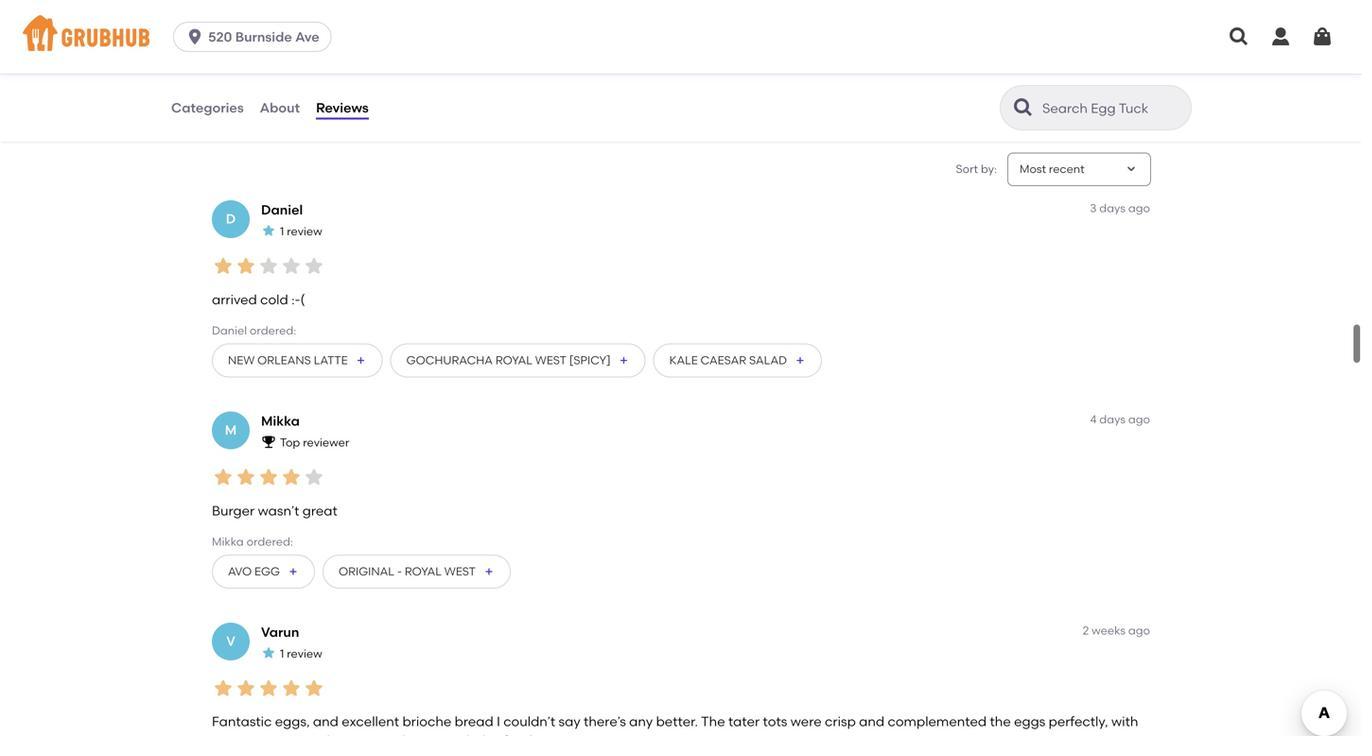 Task type: vqa. For each thing, say whether or not it's contained in the screenshot.
93 On time delivery "93"
yes



Task type: locate. For each thing, give the bounding box(es) containing it.
1 horizontal spatial svg image
[[1311, 26, 1334, 48]]

1 down varun
[[280, 647, 284, 661]]

plus icon image inside the kale caesar salad button
[[794, 355, 806, 366]]

mikka up top
[[261, 413, 300, 429]]

1 horizontal spatial 93
[[313, 48, 328, 64]]

0 horizontal spatial west
[[444, 565, 476, 579]]

days for arrived cold :-(
[[1099, 201, 1126, 215]]

1 horizontal spatial and
[[859, 714, 884, 730]]

plus icon image inside 'original - royal west' button
[[483, 566, 495, 578]]

review up (
[[287, 225, 322, 238]]

1 vertical spatial days
[[1099, 413, 1126, 426]]

reviewer
[[303, 436, 349, 450]]

with
[[1111, 714, 1138, 730], [447, 734, 474, 737]]

plus icon image inside gochuracha royal west [spicy] button
[[618, 355, 630, 366]]

egg
[[254, 565, 280, 579]]

0 vertical spatial 1 review
[[280, 225, 322, 238]]

mikka
[[261, 413, 300, 429], [212, 535, 244, 549]]

review for daniel
[[287, 225, 322, 238]]

1 and from the left
[[313, 714, 339, 730]]

ago down caret down icon
[[1128, 201, 1150, 215]]

with right perfectly, at the bottom right
[[1111, 714, 1138, 730]]

plus icon image inside new orleans latte button
[[355, 355, 367, 366]]

0 horizontal spatial 93
[[223, 48, 239, 64]]

west
[[535, 354, 566, 367], [444, 565, 476, 579]]

royal right -
[[405, 565, 442, 579]]

plus icon image inside avo egg button
[[288, 566, 299, 578]]

royal right gochuracha
[[495, 354, 532, 367]]

days
[[1099, 201, 1126, 215], [1099, 413, 1126, 426]]

plus icon image right original - royal west
[[483, 566, 495, 578]]

plus icon image right latte
[[355, 355, 367, 366]]

93 inside 93 on time delivery
[[313, 48, 328, 64]]

Sort by: field
[[1020, 161, 1085, 178]]

ordered: down cold
[[250, 324, 296, 338]]

1 horizontal spatial mikka
[[261, 413, 300, 429]]

2 svg image from the left
[[1311, 26, 1334, 48]]

1 ago from the top
[[1128, 201, 1150, 215]]

food
[[257, 68, 282, 82], [503, 734, 533, 737]]

gochuracha
[[406, 354, 493, 367]]

and
[[313, 714, 339, 730], [859, 714, 884, 730]]

ago
[[1128, 201, 1150, 215], [1128, 413, 1150, 426], [1128, 624, 1150, 638]]

original - royal west
[[339, 565, 476, 579]]

0 vertical spatial with
[[1111, 714, 1138, 730]]

1 horizontal spatial daniel
[[261, 202, 303, 218]]

plus icon image right salad on the right of page
[[794, 355, 806, 366]]

daniel for daniel
[[261, 202, 303, 218]]

great
[[302, 503, 337, 519]]

1 93 from the left
[[223, 48, 239, 64]]

daniel right d
[[261, 202, 303, 218]]

0 vertical spatial ordered:
[[250, 324, 296, 338]]

1 vertical spatial 1
[[280, 647, 284, 661]]

svg image
[[1228, 26, 1250, 48], [185, 27, 204, 46]]

days right 4
[[1099, 413, 1126, 426]]

original
[[339, 565, 394, 579]]

1 review from the top
[[287, 225, 322, 238]]

2 1 from the top
[[280, 647, 284, 661]]

1 horizontal spatial svg image
[[1228, 26, 1250, 48]]

93 up good
[[223, 48, 239, 64]]

west right -
[[444, 565, 476, 579]]

1 right d
[[280, 225, 284, 238]]

food inside 93 good food
[[257, 68, 282, 82]]

food down couldn't
[[503, 734, 533, 737]]

1 review
[[280, 225, 322, 238], [280, 647, 322, 661]]

0 vertical spatial days
[[1099, 201, 1126, 215]]

plus icon image for original - royal west
[[483, 566, 495, 578]]

reviews
[[316, 100, 369, 116]]

sort
[[956, 162, 978, 176]]

mikka down burger
[[212, 535, 244, 549]]

0 vertical spatial 1
[[280, 225, 284, 238]]

1 horizontal spatial food
[[503, 734, 533, 737]]

about button
[[259, 74, 301, 142]]

love
[[402, 734, 428, 737]]

top
[[280, 436, 300, 450]]

plus icon image right [spicy]
[[618, 355, 630, 366]]

the
[[990, 714, 1011, 730]]

days right 3
[[1099, 201, 1126, 215]]

ordered:
[[250, 324, 296, 338], [246, 535, 293, 549]]

plus icon image
[[355, 355, 367, 366], [618, 355, 630, 366], [794, 355, 806, 366], [288, 566, 299, 578], [483, 566, 495, 578]]

4
[[1090, 413, 1097, 426]]

93 on time delivery
[[313, 48, 357, 101]]

0 vertical spatial mikka
[[261, 413, 300, 429]]

categories button
[[170, 74, 245, 142]]

(
[[300, 292, 305, 308]]

1 vertical spatial 1 review
[[280, 647, 322, 661]]

520 burnside ave
[[208, 29, 319, 45]]

1 review down varun
[[280, 647, 322, 661]]

star icon image
[[261, 223, 276, 239], [212, 255, 235, 278], [235, 255, 257, 278], [257, 255, 280, 278], [280, 255, 303, 278], [303, 255, 325, 278], [212, 466, 235, 489], [235, 466, 257, 489], [257, 466, 280, 489], [280, 466, 303, 489], [303, 466, 325, 489], [261, 646, 276, 661], [212, 678, 235, 700], [235, 678, 257, 700], [257, 678, 280, 700], [280, 678, 303, 700], [303, 678, 325, 700]]

review for varun
[[287, 647, 322, 661]]

the
[[701, 714, 725, 730]]

93 up on
[[313, 48, 328, 64]]

correct
[[402, 68, 445, 82]]

0 horizontal spatial daniel
[[212, 324, 247, 338]]

d
[[226, 211, 236, 227]]

there's
[[584, 714, 626, 730]]

0 horizontal spatial and
[[313, 714, 339, 730]]

0 vertical spatial ago
[[1128, 201, 1150, 215]]

1 days from the top
[[1099, 201, 1126, 215]]

ordered: for cold
[[250, 324, 296, 338]]

burger
[[212, 503, 255, 519]]

ago right 4
[[1128, 413, 1150, 426]]

0 vertical spatial daniel
[[261, 202, 303, 218]]

0 horizontal spatial svg image
[[1269, 26, 1292, 48]]

701
[[223, 14, 242, 30]]

1 vertical spatial mikka
[[212, 535, 244, 549]]

trophy icon image
[[261, 435, 276, 450]]

and right crisp at the right
[[859, 714, 884, 730]]

0 vertical spatial royal
[[495, 354, 532, 367]]

2 93 from the left
[[313, 48, 328, 64]]

-
[[397, 565, 402, 579]]

0 horizontal spatial svg image
[[185, 27, 204, 46]]

:-
[[291, 292, 300, 308]]

original - royal west button
[[323, 555, 511, 589]]

crisp
[[825, 714, 856, 730]]

1 vertical spatial west
[[444, 565, 476, 579]]

0 horizontal spatial mikka
[[212, 535, 244, 549]]

2 review from the top
[[287, 647, 322, 661]]

2 1 review from the top
[[280, 647, 322, 661]]

2 ago from the top
[[1128, 413, 1150, 426]]

svg image inside 520 burnside ave button
[[185, 27, 204, 46]]

1 horizontal spatial west
[[535, 354, 566, 367]]

good
[[223, 68, 254, 82]]

say
[[559, 714, 580, 730]]

1 1 from the top
[[280, 225, 284, 238]]

ago right weeks
[[1128, 624, 1150, 638]]

0 vertical spatial food
[[257, 68, 282, 82]]

0 vertical spatial review
[[287, 225, 322, 238]]

1 1 review from the top
[[280, 225, 322, 238]]

1 horizontal spatial royal
[[495, 354, 532, 367]]

0 vertical spatial west
[[535, 354, 566, 367]]

an
[[212, 734, 229, 737]]

1 vertical spatial daniel
[[212, 324, 247, 338]]

food right good
[[257, 68, 282, 82]]

and up "sriracha"
[[313, 714, 339, 730]]

correct order
[[402, 68, 445, 101]]

1 vertical spatial with
[[447, 734, 474, 737]]

93
[[223, 48, 239, 64], [313, 48, 328, 64]]

categories
[[171, 100, 244, 116]]

better.
[[656, 714, 698, 730]]

with down bread
[[447, 734, 474, 737]]

complemented
[[888, 714, 987, 730]]

0 horizontal spatial royal
[[405, 565, 442, 579]]

plus icon image for gochuracha royal west [spicy]
[[618, 355, 630, 366]]

gochuracha royal west [spicy]
[[406, 354, 611, 367]]

daniel
[[261, 202, 303, 218], [212, 324, 247, 338]]

2 days from the top
[[1099, 413, 1126, 426]]

rn
[[431, 734, 444, 737]]

3 ago from the top
[[1128, 624, 1150, 638]]

excellent
[[342, 714, 399, 730]]

review down varun
[[287, 647, 322, 661]]

2 weeks ago
[[1083, 624, 1150, 638]]

701 ratings
[[223, 14, 290, 30]]

520
[[208, 29, 232, 45]]

3 days ago
[[1090, 201, 1150, 215]]

93 for 93 on time delivery
[[313, 48, 328, 64]]

plus icon image for kale caesar salad
[[794, 355, 806, 366]]

0 horizontal spatial food
[[257, 68, 282, 82]]

ordered: up egg
[[246, 535, 293, 549]]

1 review up (
[[280, 225, 322, 238]]

93 inside 93 good food
[[223, 48, 239, 64]]

1 vertical spatial review
[[287, 647, 322, 661]]

1 vertical spatial food
[[503, 734, 533, 737]]

burger wasn't great
[[212, 503, 337, 519]]

weeks
[[1092, 624, 1126, 638]]

2 vertical spatial ago
[[1128, 624, 1150, 638]]

mikka for mikka ordered:
[[212, 535, 244, 549]]

1 vertical spatial ordered:
[[246, 535, 293, 549]]

Search Egg Tuck search field
[[1040, 99, 1185, 117]]

1 vertical spatial royal
[[405, 565, 442, 579]]

ago for (
[[1128, 201, 1150, 215]]

daniel down the arrived
[[212, 324, 247, 338]]

days for burger wasn't great
[[1099, 413, 1126, 426]]

svg image
[[1269, 26, 1292, 48], [1311, 26, 1334, 48]]

west left [spicy]
[[535, 354, 566, 367]]

plus icon image for new orleans latte
[[355, 355, 367, 366]]

review
[[287, 225, 322, 238], [287, 647, 322, 661]]

1 vertical spatial ago
[[1128, 413, 1150, 426]]

food inside fantastic eggs, and excellent brioche bread i couldn't say there's any better. the tater tots were crisp and complemented the eggs perfectly, with an amazing sriracha spice. in love rn with this food
[[503, 734, 533, 737]]

plus icon image right egg
[[288, 566, 299, 578]]

ordered: for wasn't
[[246, 535, 293, 549]]

search icon image
[[1012, 96, 1035, 119]]



Task type: describe. For each thing, give the bounding box(es) containing it.
fantastic
[[212, 714, 272, 730]]

most recent
[[1020, 162, 1085, 176]]

varun
[[261, 625, 299, 641]]

1 for daniel
[[280, 225, 284, 238]]

tots
[[763, 714, 787, 730]]

amazing
[[232, 734, 288, 737]]

fantastic eggs, and excellent brioche bread i couldn't say there's any better. the tater tots were crisp and complemented the eggs perfectly, with an amazing sriracha spice. in love rn with this food
[[212, 714, 1138, 737]]

i
[[497, 714, 500, 730]]

eggs,
[[275, 714, 310, 730]]

salad
[[749, 354, 787, 367]]

avo
[[228, 565, 252, 579]]

2 and from the left
[[859, 714, 884, 730]]

delivery
[[313, 88, 355, 101]]

1 for varun
[[280, 647, 284, 661]]

eggs
[[1014, 714, 1045, 730]]

mikka ordered:
[[212, 535, 293, 549]]

1 horizontal spatial with
[[1111, 714, 1138, 730]]

avo egg
[[228, 565, 280, 579]]

perfectly,
[[1049, 714, 1108, 730]]

caret down icon image
[[1124, 162, 1139, 177]]

new orleans latte button
[[212, 344, 383, 378]]

most
[[1020, 162, 1046, 176]]

520 burnside ave button
[[173, 22, 339, 52]]

kale
[[669, 354, 698, 367]]

this
[[478, 734, 500, 737]]

were
[[790, 714, 822, 730]]

arrived
[[212, 292, 257, 308]]

any
[[629, 714, 653, 730]]

time
[[332, 68, 357, 82]]

caesar
[[700, 354, 746, 367]]

reviews button
[[315, 74, 370, 142]]

daniel ordered:
[[212, 324, 296, 338]]

1 svg image from the left
[[1269, 26, 1292, 48]]

sriracha
[[291, 734, 344, 737]]

kale caesar salad
[[669, 354, 787, 367]]

plus icon image for avo egg
[[288, 566, 299, 578]]

recent
[[1049, 162, 1085, 176]]

93 good food
[[223, 48, 282, 82]]

m
[[225, 423, 237, 439]]

avo egg button
[[212, 555, 315, 589]]

v
[[226, 634, 235, 650]]

1 review for daniel
[[280, 225, 322, 238]]

top reviewer
[[280, 436, 349, 450]]

tater
[[728, 714, 760, 730]]

latte
[[314, 354, 348, 367]]

order
[[402, 88, 432, 101]]

on
[[313, 68, 329, 82]]

kale caesar salad button
[[653, 344, 822, 378]]

0 horizontal spatial with
[[447, 734, 474, 737]]

new
[[228, 354, 255, 367]]

bread
[[455, 714, 493, 730]]

arrived cold :-(
[[212, 292, 305, 308]]

gochuracha royal west [spicy] button
[[390, 344, 646, 378]]

brioche
[[402, 714, 451, 730]]

ratings
[[246, 14, 290, 30]]

ago for excellent
[[1128, 624, 1150, 638]]

in
[[387, 734, 399, 737]]

burnside
[[235, 29, 292, 45]]

[spicy]
[[569, 354, 611, 367]]

3
[[1090, 201, 1097, 215]]

main navigation navigation
[[0, 0, 1362, 74]]

1 review for varun
[[280, 647, 322, 661]]

about
[[260, 100, 300, 116]]

93 for 93 good food
[[223, 48, 239, 64]]

ave
[[295, 29, 319, 45]]

4 days ago
[[1090, 413, 1150, 426]]

cold
[[260, 292, 288, 308]]

new orleans latte
[[228, 354, 348, 367]]

daniel for daniel ordered:
[[212, 324, 247, 338]]

mikka for mikka
[[261, 413, 300, 429]]

orleans
[[257, 354, 311, 367]]

2
[[1083, 624, 1089, 638]]

by:
[[981, 162, 997, 176]]

wasn't
[[258, 503, 299, 519]]

spice.
[[347, 734, 384, 737]]



